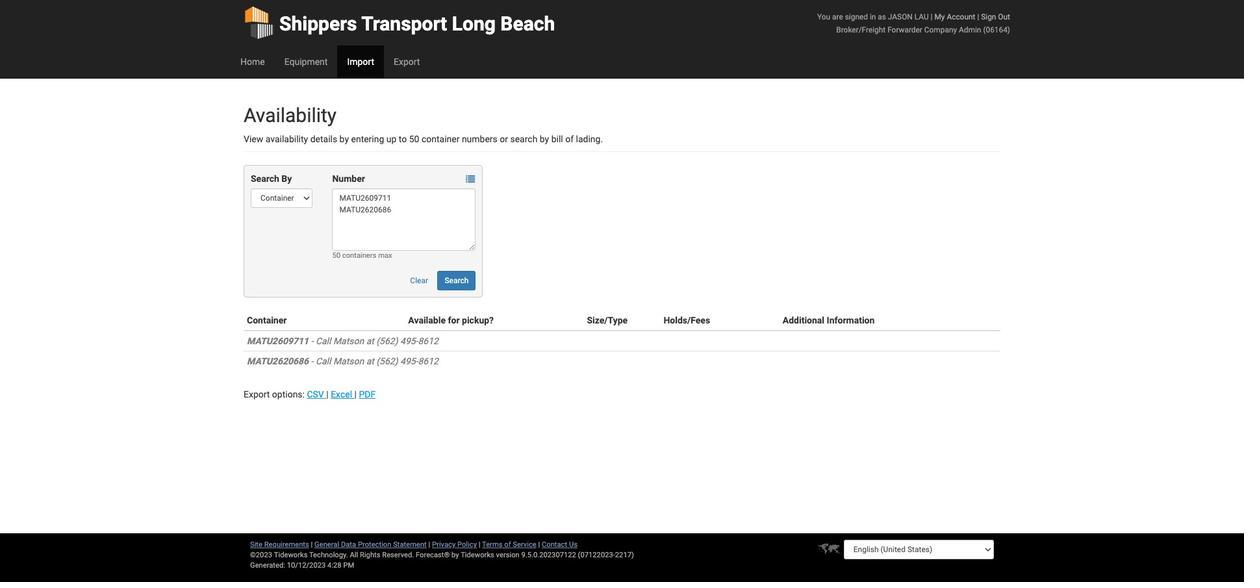 Task type: describe. For each thing, give the bounding box(es) containing it.
max
[[378, 251, 392, 260]]

| right csv
[[326, 389, 329, 400]]

shippers transport long beach link
[[244, 0, 555, 45]]

bill
[[551, 134, 563, 144]]

number
[[332, 173, 365, 184]]

of inside "site requirements | general data protection statement | privacy policy | terms of service | contact us ©2023 tideworks technology. all rights reserved. forecast® by tideworks version 9.5.0.202307122 (07122023-2217) generated: 10/12/2023 4:28 pm"
[[504, 541, 511, 549]]

search for search by
[[251, 173, 279, 184]]

for
[[448, 315, 460, 326]]

privacy
[[432, 541, 456, 549]]

export options: csv | excel | pdf
[[244, 389, 376, 400]]

clear
[[410, 276, 428, 285]]

| left sign
[[977, 12, 979, 21]]

matu2620686
[[247, 356, 309, 366]]

matu2620686 - call matson at (562) 495-8612
[[247, 356, 439, 366]]

forecast®
[[416, 551, 450, 559]]

- for matu2620686
[[311, 356, 313, 366]]

you
[[817, 12, 830, 21]]

2217)
[[615, 551, 634, 559]]

home button
[[231, 45, 275, 78]]

container
[[247, 315, 287, 326]]

495- for matu2620686 - call matson at (562) 495-8612
[[400, 356, 418, 366]]

out
[[998, 12, 1010, 21]]

import button
[[337, 45, 384, 78]]

sign
[[981, 12, 996, 21]]

you are signed in as jason lau | my account | sign out broker/freight forwarder company admin (06164)
[[817, 12, 1010, 34]]

version
[[496, 551, 520, 559]]

service
[[513, 541, 537, 549]]

in
[[870, 12, 876, 21]]

| left general on the left bottom of the page
[[311, 541, 313, 549]]

at for matu2620686
[[366, 356, 374, 366]]

0 vertical spatial of
[[565, 134, 574, 144]]

broker/freight
[[836, 25, 886, 34]]

export for export options: csv | excel | pdf
[[244, 389, 270, 400]]

9.5.0.202307122
[[521, 551, 576, 559]]

matson for matu2620686
[[333, 356, 364, 366]]

sign out link
[[981, 12, 1010, 21]]

50 containers max
[[332, 251, 392, 260]]

long
[[452, 12, 496, 35]]

us
[[569, 541, 578, 549]]

tideworks
[[461, 551, 494, 559]]

matson for matu2609711
[[333, 336, 364, 346]]

export button
[[384, 45, 430, 78]]

beach
[[500, 12, 555, 35]]

forwarder
[[888, 25, 923, 34]]

lau
[[915, 12, 929, 21]]

csv link
[[307, 389, 326, 400]]

matu2609711
[[247, 336, 309, 346]]

lading.
[[576, 134, 603, 144]]

pm
[[343, 561, 354, 570]]

all
[[350, 551, 358, 559]]

site requirements | general data protection statement | privacy policy | terms of service | contact us ©2023 tideworks technology. all rights reserved. forecast® by tideworks version 9.5.0.202307122 (07122023-2217) generated: 10/12/2023 4:28 pm
[[250, 541, 634, 570]]

495- for matu2609711 - call matson at (562) 495-8612
[[400, 336, 418, 346]]

are
[[832, 12, 843, 21]]

by
[[282, 173, 292, 184]]

options:
[[272, 389, 305, 400]]

statement
[[393, 541, 427, 549]]

equipment
[[284, 57, 328, 67]]

(06164)
[[983, 25, 1010, 34]]

matu2609711 - call matson at (562) 495-8612
[[247, 336, 439, 346]]

home
[[240, 57, 265, 67]]

Number text field
[[332, 188, 476, 251]]

availability
[[266, 134, 308, 144]]

available for pickup?
[[408, 315, 494, 326]]

csv
[[307, 389, 324, 400]]

(562) for matu2620686 - call matson at (562) 495-8612
[[376, 356, 398, 366]]

| up "forecast®"
[[429, 541, 430, 549]]

general data protection statement link
[[315, 541, 427, 549]]

numbers
[[462, 134, 498, 144]]

site
[[250, 541, 262, 549]]

company
[[924, 25, 957, 34]]

(07122023-
[[578, 551, 615, 559]]

shippers
[[279, 12, 357, 35]]

show list image
[[466, 175, 475, 184]]

available
[[408, 315, 446, 326]]

search button
[[438, 271, 476, 290]]

2 horizontal spatial by
[[540, 134, 549, 144]]



Task type: vqa. For each thing, say whether or not it's contained in the screenshot.
Beach
yes



Task type: locate. For each thing, give the bounding box(es) containing it.
| up tideworks
[[479, 541, 480, 549]]

equipment button
[[275, 45, 337, 78]]

excel link
[[331, 389, 354, 400]]

at up pdf link
[[366, 356, 374, 366]]

or
[[500, 134, 508, 144]]

matson
[[333, 336, 364, 346], [333, 356, 364, 366]]

- for matu2609711
[[311, 336, 313, 346]]

1 horizontal spatial of
[[565, 134, 574, 144]]

1 - from the top
[[311, 336, 313, 346]]

|
[[931, 12, 933, 21], [977, 12, 979, 21], [326, 389, 329, 400], [354, 389, 357, 400], [311, 541, 313, 549], [429, 541, 430, 549], [479, 541, 480, 549], [538, 541, 540, 549]]

clear button
[[403, 271, 435, 290]]

(562) for matu2609711 - call matson at (562) 495-8612
[[376, 336, 398, 346]]

jason
[[888, 12, 913, 21]]

0 horizontal spatial by
[[340, 134, 349, 144]]

8612 for matu2609711 - call matson at (562) 495-8612
[[418, 336, 439, 346]]

export
[[394, 57, 420, 67], [244, 389, 270, 400]]

50 left containers on the top of the page
[[332, 251, 340, 260]]

reserved.
[[382, 551, 414, 559]]

2 (562) from the top
[[376, 356, 398, 366]]

0 vertical spatial 8612
[[418, 336, 439, 346]]

1 at from the top
[[366, 336, 374, 346]]

general
[[315, 541, 339, 549]]

0 horizontal spatial of
[[504, 541, 511, 549]]

0 vertical spatial 50
[[409, 134, 419, 144]]

call down matu2609711 - call matson at (562) 495-8612
[[316, 356, 331, 366]]

8612 for matu2620686 - call matson at (562) 495-8612
[[418, 356, 439, 366]]

| left my on the right top
[[931, 12, 933, 21]]

generated:
[[250, 561, 285, 570]]

1 vertical spatial (562)
[[376, 356, 398, 366]]

contact
[[542, 541, 567, 549]]

1 vertical spatial -
[[311, 356, 313, 366]]

shippers transport long beach
[[279, 12, 555, 35]]

account
[[947, 12, 976, 21]]

protection
[[358, 541, 391, 549]]

search left by at the top
[[251, 173, 279, 184]]

container
[[422, 134, 460, 144]]

policy
[[457, 541, 477, 549]]

my account link
[[935, 12, 976, 21]]

view
[[244, 134, 263, 144]]

call up matu2620686 - call matson at (562) 495-8612
[[316, 336, 331, 346]]

of right bill
[[565, 134, 574, 144]]

search for search
[[445, 276, 469, 285]]

matson down matu2609711 - call matson at (562) 495-8612
[[333, 356, 364, 366]]

availability
[[244, 104, 337, 127]]

1 call from the top
[[316, 336, 331, 346]]

- up export options: csv | excel | pdf
[[311, 356, 313, 366]]

1 vertical spatial 50
[[332, 251, 340, 260]]

0 horizontal spatial 50
[[332, 251, 340, 260]]

| up 9.5.0.202307122
[[538, 541, 540, 549]]

0 vertical spatial call
[[316, 336, 331, 346]]

to
[[399, 134, 407, 144]]

1 vertical spatial 495-
[[400, 356, 418, 366]]

of
[[565, 134, 574, 144], [504, 541, 511, 549]]

1 8612 from the top
[[418, 336, 439, 346]]

by down privacy policy link
[[452, 551, 459, 559]]

1 vertical spatial of
[[504, 541, 511, 549]]

matson up matu2620686 - call matson at (562) 495-8612
[[333, 336, 364, 346]]

information
[[827, 315, 875, 326]]

1 horizontal spatial 50
[[409, 134, 419, 144]]

0 vertical spatial at
[[366, 336, 374, 346]]

entering
[[351, 134, 384, 144]]

pickup?
[[462, 315, 494, 326]]

1 horizontal spatial search
[[445, 276, 469, 285]]

pdf
[[359, 389, 376, 400]]

call for matu2609711
[[316, 336, 331, 346]]

search
[[510, 134, 538, 144]]

requirements
[[264, 541, 309, 549]]

signed
[[845, 12, 868, 21]]

call
[[316, 336, 331, 346], [316, 356, 331, 366]]

1 vertical spatial call
[[316, 356, 331, 366]]

export for export
[[394, 57, 420, 67]]

1 495- from the top
[[400, 336, 418, 346]]

-
[[311, 336, 313, 346], [311, 356, 313, 366]]

0 horizontal spatial export
[[244, 389, 270, 400]]

of up version at the bottom left of the page
[[504, 541, 511, 549]]

1 horizontal spatial export
[[394, 57, 420, 67]]

site requirements link
[[250, 541, 309, 549]]

4:28
[[327, 561, 342, 570]]

excel
[[331, 389, 352, 400]]

©2023 tideworks
[[250, 551, 308, 559]]

0 vertical spatial (562)
[[376, 336, 398, 346]]

view availability details by entering up to 50 container numbers or search by bill of lading.
[[244, 134, 603, 144]]

0 vertical spatial 495-
[[400, 336, 418, 346]]

up
[[386, 134, 397, 144]]

2 matson from the top
[[333, 356, 364, 366]]

admin
[[959, 25, 981, 34]]

1 (562) from the top
[[376, 336, 398, 346]]

0 vertical spatial search
[[251, 173, 279, 184]]

2 - from the top
[[311, 356, 313, 366]]

10/12/2023
[[287, 561, 326, 570]]

terms
[[482, 541, 503, 549]]

at up matu2620686 - call matson at (562) 495-8612
[[366, 336, 374, 346]]

1 vertical spatial at
[[366, 356, 374, 366]]

(562) down matu2609711 - call matson at (562) 495-8612
[[376, 356, 398, 366]]

containers
[[342, 251, 376, 260]]

by
[[340, 134, 349, 144], [540, 134, 549, 144], [452, 551, 459, 559]]

1 matson from the top
[[333, 336, 364, 346]]

0 vertical spatial -
[[311, 336, 313, 346]]

0 horizontal spatial search
[[251, 173, 279, 184]]

holds/fees
[[664, 315, 710, 326]]

1 vertical spatial 8612
[[418, 356, 439, 366]]

2 call from the top
[[316, 356, 331, 366]]

0 vertical spatial matson
[[333, 336, 364, 346]]

search by
[[251, 173, 292, 184]]

by inside "site requirements | general data protection statement | privacy policy | terms of service | contact us ©2023 tideworks technology. all rights reserved. forecast® by tideworks version 9.5.0.202307122 (07122023-2217) generated: 10/12/2023 4:28 pm"
[[452, 551, 459, 559]]

as
[[878, 12, 886, 21]]

2 495- from the top
[[400, 356, 418, 366]]

at for matu2609711
[[366, 336, 374, 346]]

transport
[[361, 12, 447, 35]]

data
[[341, 541, 356, 549]]

call for matu2620686
[[316, 356, 331, 366]]

additional
[[783, 315, 825, 326]]

my
[[935, 12, 945, 21]]

size/type
[[587, 315, 628, 326]]

1 vertical spatial matson
[[333, 356, 364, 366]]

2 at from the top
[[366, 356, 374, 366]]

search inside button
[[445, 276, 469, 285]]

technology.
[[309, 551, 348, 559]]

0 vertical spatial export
[[394, 57, 420, 67]]

(562) up matu2620686 - call matson at (562) 495-8612
[[376, 336, 398, 346]]

1 vertical spatial export
[[244, 389, 270, 400]]

50
[[409, 134, 419, 144], [332, 251, 340, 260]]

| left pdf on the left bottom of page
[[354, 389, 357, 400]]

(562)
[[376, 336, 398, 346], [376, 356, 398, 366]]

additional information
[[783, 315, 875, 326]]

privacy policy link
[[432, 541, 477, 549]]

1 vertical spatial search
[[445, 276, 469, 285]]

50 right to
[[409, 134, 419, 144]]

by left bill
[[540, 134, 549, 144]]

1 horizontal spatial by
[[452, 551, 459, 559]]

export left options:
[[244, 389, 270, 400]]

import
[[347, 57, 374, 67]]

export down transport at top left
[[394, 57, 420, 67]]

2 8612 from the top
[[418, 356, 439, 366]]

contact us link
[[542, 541, 578, 549]]

export inside popup button
[[394, 57, 420, 67]]

terms of service link
[[482, 541, 537, 549]]

search right clear "button"
[[445, 276, 469, 285]]

- right matu2609711
[[311, 336, 313, 346]]

by right details
[[340, 134, 349, 144]]

pdf link
[[359, 389, 376, 400]]



